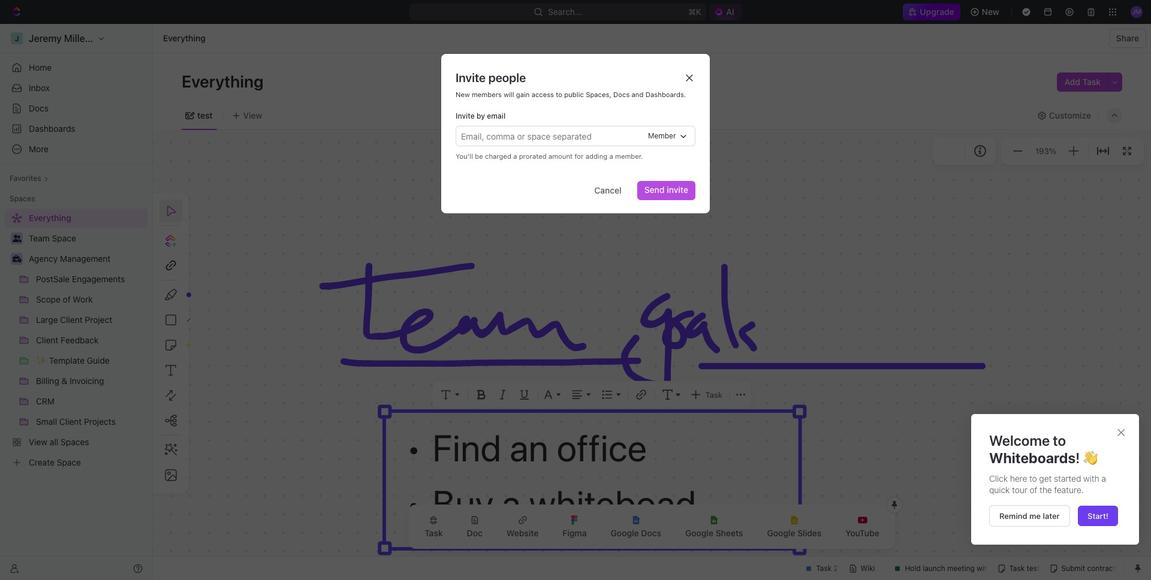 Task type: vqa. For each thing, say whether or not it's contained in the screenshot.
"YOU'LL BE CHARGED A PRORATED AMOUNT FOR ADDING A MEMBER."
yes



Task type: describe. For each thing, give the bounding box(es) containing it.
quick
[[990, 485, 1010, 495]]

start!
[[1088, 511, 1109, 521]]

new button
[[965, 2, 1007, 22]]

new for new
[[982, 7, 1000, 17]]

remind me later button
[[990, 505, 1070, 527]]

home
[[29, 62, 52, 73]]

google docs button
[[601, 509, 671, 546]]

youtube
[[846, 528, 880, 539]]

task inside button
[[1083, 77, 1101, 87]]

share
[[1117, 33, 1140, 43]]

agency management
[[29, 254, 111, 264]]

amount
[[549, 152, 573, 160]]

tour
[[1012, 485, 1028, 495]]

2 vertical spatial task
[[425, 528, 443, 539]]

google slides
[[767, 528, 822, 539]]

and
[[632, 91, 644, 98]]

member
[[648, 131, 676, 140]]

Email, comma or space separated text field
[[458, 127, 647, 146]]

upgrade
[[920, 7, 955, 17]]

be
[[475, 152, 483, 160]]

invite by email
[[456, 112, 506, 121]]

buy a whiteboad
[[432, 482, 697, 526]]

everything inside everything link
[[163, 33, 206, 43]]

test
[[197, 110, 213, 120]]

doc button
[[457, 509, 492, 546]]

click
[[990, 474, 1008, 484]]

test link
[[195, 107, 213, 124]]

click here to get started with a quick tour of the feature.
[[990, 474, 1109, 495]]

1 vertical spatial everything
[[182, 71, 267, 91]]

figma button
[[553, 509, 596, 546]]

search...
[[548, 7, 583, 17]]

0 vertical spatial task button
[[688, 387, 725, 403]]

customize
[[1049, 110, 1092, 120]]

find an office
[[432, 426, 647, 470]]

welcome
[[990, 432, 1050, 449]]

figma
[[563, 528, 587, 539]]

agency
[[29, 254, 58, 264]]

×
[[1117, 423, 1126, 440]]

member button
[[645, 129, 691, 143]]

new for new members will gain access to public spaces, docs and dashboards.
[[456, 91, 470, 98]]

website button
[[497, 509, 548, 546]]

add task button
[[1058, 73, 1108, 92]]

whiteboards
[[990, 450, 1076, 466]]

docs inside google docs button
[[641, 528, 661, 539]]

with
[[1084, 474, 1100, 484]]

google for google slides
[[767, 528, 796, 539]]

welcome to whiteboards ! 👋
[[990, 432, 1098, 466]]

gain
[[516, 91, 530, 98]]

public
[[564, 91, 584, 98]]

to inside click here to get started with a quick tour of the feature.
[[1030, 474, 1037, 484]]

invite for invite people
[[456, 71, 486, 85]]

management
[[60, 254, 111, 264]]

members
[[472, 91, 502, 98]]

favorites button
[[5, 172, 53, 186]]

send invite
[[645, 185, 689, 195]]

⌘k
[[689, 7, 702, 17]]

business time image
[[12, 255, 21, 263]]

to inside welcome to whiteboards ! 👋
[[1053, 432, 1066, 449]]

google docs
[[611, 528, 661, 539]]

office
[[557, 426, 647, 470]]

docs inside docs link
[[29, 103, 49, 113]]

people
[[489, 71, 526, 85]]

google sheets button
[[676, 509, 753, 546]]

spaces
[[10, 194, 35, 203]]

invite people
[[456, 71, 526, 85]]

adding
[[586, 152, 608, 160]]

slides
[[798, 528, 822, 539]]

0 horizontal spatial task button
[[415, 509, 453, 546]]

0 vertical spatial docs
[[614, 91, 630, 98]]

later
[[1043, 511, 1060, 521]]

google sheets
[[685, 528, 743, 539]]

upgrade link
[[903, 4, 961, 20]]

👋
[[1084, 450, 1098, 466]]



Task type: locate. For each thing, give the bounding box(es) containing it.
whiteboad
[[529, 482, 697, 526]]

2 horizontal spatial google
[[767, 528, 796, 539]]

3 google from the left
[[767, 528, 796, 539]]

1 horizontal spatial google
[[685, 528, 714, 539]]

2 horizontal spatial task
[[1083, 77, 1101, 87]]

1 horizontal spatial task
[[706, 390, 723, 400]]

feature.
[[1055, 485, 1084, 495]]

google left sheets
[[685, 528, 714, 539]]

docs link
[[5, 99, 148, 118]]

invite up members
[[456, 71, 486, 85]]

invite for invite by email
[[456, 112, 475, 121]]

1 vertical spatial to
[[1053, 432, 1066, 449]]

to up whiteboards
[[1053, 432, 1066, 449]]

2 invite from the top
[[456, 112, 475, 121]]

new members will gain access to public spaces, docs and dashboards.
[[456, 91, 686, 98]]

!
[[1076, 450, 1080, 466]]

a up website
[[502, 482, 521, 526]]

0 horizontal spatial docs
[[29, 103, 49, 113]]

add
[[1065, 77, 1081, 87]]

youtube button
[[836, 509, 889, 546]]

google left slides
[[767, 528, 796, 539]]

google down whiteboad
[[611, 528, 639, 539]]

× button
[[1117, 423, 1126, 440]]

1 vertical spatial task button
[[415, 509, 453, 546]]

email
[[487, 112, 506, 121]]

new right the upgrade
[[982, 7, 1000, 17]]

docs
[[614, 91, 630, 98], [29, 103, 49, 113], [641, 528, 661, 539]]

home link
[[5, 58, 148, 77]]

0 vertical spatial everything
[[163, 33, 206, 43]]

2 google from the left
[[685, 528, 714, 539]]

started
[[1054, 474, 1082, 484]]

dashboards
[[29, 124, 75, 134]]

google for google docs
[[611, 528, 639, 539]]

1 horizontal spatial task button
[[688, 387, 725, 403]]

buy
[[432, 482, 494, 526]]

new
[[982, 7, 1000, 17], [456, 91, 470, 98]]

inbox link
[[5, 79, 148, 98]]

1 horizontal spatial to
[[1030, 474, 1037, 484]]

a inside click here to get started with a quick tour of the feature.
[[1102, 474, 1106, 484]]

inbox
[[29, 83, 50, 93]]

an
[[510, 426, 549, 470]]

send
[[645, 185, 665, 195]]

0 horizontal spatial new
[[456, 91, 470, 98]]

193%
[[1036, 146, 1057, 156]]

invite left by
[[456, 112, 475, 121]]

of
[[1030, 485, 1038, 495]]

2 vertical spatial docs
[[641, 528, 661, 539]]

task
[[1083, 77, 1101, 87], [706, 390, 723, 400], [425, 528, 443, 539]]

agency management link
[[29, 249, 145, 269]]

start! button
[[1078, 506, 1119, 526]]

0 horizontal spatial task
[[425, 528, 443, 539]]

a
[[513, 152, 517, 160], [610, 152, 613, 160], [1102, 474, 1106, 484], [502, 482, 521, 526]]

to left public
[[556, 91, 563, 98]]

sheets
[[716, 528, 743, 539]]

sidebar navigation
[[0, 24, 153, 581]]

193% button
[[1033, 144, 1059, 158]]

0 vertical spatial invite
[[456, 71, 486, 85]]

member.
[[615, 152, 643, 160]]

2 vertical spatial to
[[1030, 474, 1037, 484]]

everything link
[[160, 31, 209, 46]]

2 horizontal spatial to
[[1053, 432, 1066, 449]]

cancel
[[594, 185, 622, 196]]

by
[[477, 112, 485, 121]]

1 horizontal spatial new
[[982, 7, 1000, 17]]

dashboards.
[[646, 91, 686, 98]]

1 vertical spatial invite
[[456, 112, 475, 121]]

2 horizontal spatial docs
[[641, 528, 661, 539]]

0 vertical spatial new
[[982, 7, 1000, 17]]

dialog
[[972, 414, 1140, 545]]

the
[[1040, 485, 1052, 495]]

prorated
[[519, 152, 547, 160]]

add task
[[1065, 77, 1101, 87]]

a right the with
[[1102, 474, 1106, 484]]

task button
[[688, 387, 725, 403], [415, 509, 453, 546]]

1 vertical spatial docs
[[29, 103, 49, 113]]

favorites
[[10, 174, 41, 183]]

a right adding
[[610, 152, 613, 160]]

access
[[532, 91, 554, 98]]

0 vertical spatial task
[[1083, 77, 1101, 87]]

0 horizontal spatial to
[[556, 91, 563, 98]]

1 vertical spatial task
[[706, 390, 723, 400]]

1 invite from the top
[[456, 71, 486, 85]]

1 google from the left
[[611, 528, 639, 539]]

customize button
[[1034, 107, 1095, 124]]

dashboards link
[[5, 119, 148, 139]]

me
[[1030, 511, 1041, 521]]

share button
[[1109, 29, 1147, 48]]

website
[[507, 528, 539, 539]]

will
[[504, 91, 514, 98]]

doc
[[467, 528, 483, 539]]

for
[[575, 152, 584, 160]]

find
[[432, 426, 502, 470]]

spaces,
[[586, 91, 612, 98]]

1 vertical spatial new
[[456, 91, 470, 98]]

google slides button
[[758, 509, 831, 546]]

you'll
[[456, 152, 473, 160]]

docs down whiteboad
[[641, 528, 661, 539]]

invite
[[667, 185, 689, 195]]

google for google sheets
[[685, 528, 714, 539]]

new left members
[[456, 91, 470, 98]]

google
[[611, 528, 639, 539], [685, 528, 714, 539], [767, 528, 796, 539]]

to
[[556, 91, 563, 98], [1053, 432, 1066, 449], [1030, 474, 1037, 484]]

get
[[1040, 474, 1052, 484]]

docs left and on the right
[[614, 91, 630, 98]]

new inside button
[[982, 7, 1000, 17]]

a right charged
[[513, 152, 517, 160]]

docs down the inbox
[[29, 103, 49, 113]]

to up of at the right
[[1030, 474, 1037, 484]]

0 horizontal spatial google
[[611, 528, 639, 539]]

0 vertical spatial to
[[556, 91, 563, 98]]

remind
[[1000, 511, 1028, 521]]

here
[[1010, 474, 1028, 484]]

1 horizontal spatial docs
[[614, 91, 630, 98]]

you'll be charged a prorated amount for adding a member.
[[456, 152, 643, 160]]

dialog containing ×
[[972, 414, 1140, 545]]

charged
[[485, 152, 512, 160]]

remind me later
[[1000, 511, 1060, 521]]



